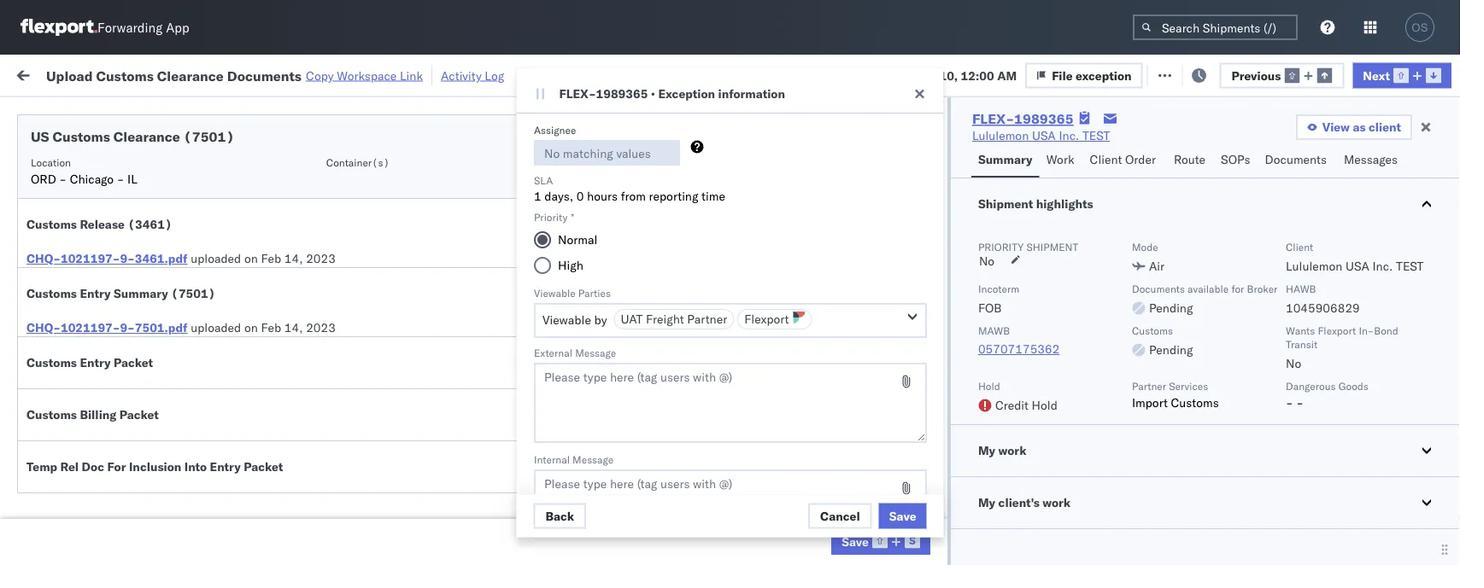 Task type: describe. For each thing, give the bounding box(es) containing it.
track
[[435, 66, 462, 81]]

viewable for viewable by
[[542, 313, 591, 328]]

2023 for confirm pickup from rotterdam, netherlands link associated with 5:00
[[395, 256, 424, 271]]

2 demo123 from the top
[[1164, 406, 1222, 421]]

confirm delivery button for gvcu5265864
[[39, 179, 130, 198]]

uploaded for chq-1021197-9-3461.pdf
[[191, 251, 241, 266]]

1 maeu9408431 from the top
[[1164, 143, 1251, 158]]

my client's work button
[[951, 478, 1461, 529]]

8 ocean fcl from the top
[[523, 406, 583, 421]]

angeles, for flex-1911408
[[183, 359, 230, 374]]

1 zimu3048342 from the top
[[1164, 256, 1246, 271]]

2023 for 1:59 am cst, feb 15, 2023 schedule pickup from los angeles, ca link
[[402, 369, 432, 384]]

import inside button
[[144, 66, 183, 81]]

flex- down shipment
[[944, 218, 980, 233]]

1 2130384 from the top
[[980, 218, 1032, 233]]

chq-1021197-9-3461.pdf uploaded on feb 14, 2023
[[26, 251, 336, 266]]

mawb
[[979, 324, 1010, 337]]

container
[[1053, 133, 1099, 146]]

forwarding app link
[[21, 19, 189, 36]]

6,
[[381, 256, 392, 271]]

partner inside partner services import customs
[[1133, 380, 1167, 393]]

1 gvcu5265864 from the top
[[1053, 143, 1137, 158]]

summary inside button
[[979, 152, 1033, 167]]

customs inside upload customs clearance documents
[[81, 209, 129, 224]]

4 resize handle column header from the left
[[605, 132, 626, 566]]

products, for schedule pickup from los angeles, ca
[[777, 482, 829, 497]]

from for demo123
[[133, 359, 158, 374]]

assignee
[[534, 124, 576, 136]]

1 ocean from the top
[[523, 143, 558, 158]]

3 resize handle column header from the left
[[494, 132, 515, 566]]

2 1:59 from the top
[[275, 369, 301, 384]]

5 1:59 from the top
[[275, 519, 301, 534]]

1:00
[[275, 143, 301, 158]]

otter left products
[[634, 482, 662, 497]]

ping - test entity up cancel
[[745, 444, 845, 459]]

2 select file button from the top
[[841, 350, 921, 376]]

confirm for 5:00 am cst, feb 6, 2023
[[39, 247, 83, 262]]

schedule pickup from los angeles, ca for 1:59 am cst, feb 14, 2023
[[39, 322, 230, 354]]

4 lagerfeld from the top
[[917, 256, 968, 271]]

2 confirm from the top
[[39, 180, 83, 195]]

flex- up incoterm
[[944, 256, 980, 271]]

netherlands for 1:00
[[39, 151, 106, 166]]

batch action
[[1366, 66, 1440, 81]]

9 fcl from the top
[[561, 444, 583, 459]]

fob
[[979, 301, 1002, 316]]

am for confirm pickup from rotterdam, netherlands link associated with 5:00
[[304, 256, 324, 271]]

8 ocean from the top
[[523, 406, 558, 421]]

3461.pdf
[[135, 251, 188, 266]]

release
[[80, 217, 125, 232]]

file for customs entry summary (7501)
[[890, 286, 911, 301]]

flex- down my client's work
[[944, 519, 980, 534]]

flex- up "flex id" button
[[973, 110, 1015, 127]]

11 ocean from the top
[[523, 519, 558, 534]]

uploaded for chq-1021197-9-7501.pdf
[[191, 321, 241, 335]]

mofu0618318
[[1053, 331, 1140, 346]]

1 horizontal spatial mode
[[1133, 241, 1159, 253]]

0 horizontal spatial exception
[[1076, 68, 1132, 83]]

mbl/mawb numbers button
[[1156, 136, 1352, 153]]

os
[[1412, 21, 1429, 34]]

documents down air
[[1133, 283, 1185, 295]]

5 integration test account - karl lagerfeld from the top
[[745, 294, 968, 309]]

2 bookings test consignee from the left
[[745, 369, 882, 384]]

cst, for schedule pickup from los angeles, ca link for 1:59 am cst, feb 17, 2023
[[327, 482, 354, 497]]

12:00
[[961, 68, 995, 83]]

upload customs clearance documents
[[39, 209, 187, 241]]

upload customs clearance documents copy workspace link
[[46, 67, 423, 84]]

sops
[[1222, 152, 1251, 167]]

2 schedule delivery appointment from the top
[[39, 518, 210, 533]]

5 integration from the top
[[745, 294, 804, 309]]

ca for flex-1911408
[[39, 377, 56, 391]]

flex-1988285 for schedule pickup from los angeles, ca
[[944, 482, 1032, 497]]

1:59 am cst, feb 15, 2023
[[275, 369, 432, 384]]

on for chq-1021197-9-3461.pdf uploaded on feb 14, 2023
[[244, 251, 258, 266]]

1 karl from the top
[[892, 143, 914, 158]]

14, for chq-1021197-9-3461.pdf uploaded on feb 14, 2023
[[284, 251, 303, 266]]

client order
[[1090, 152, 1156, 167]]

1 horizontal spatial work
[[999, 444, 1027, 459]]

6 fcl from the top
[[561, 331, 583, 346]]

5 ocean fcl from the top
[[523, 294, 583, 309]]

0 horizontal spatial file exception
[[1052, 68, 1132, 83]]

confirm pickup from rotterdam, netherlands button for 1:00 am cst, feb 3, 2023
[[39, 133, 243, 169]]

4 integration from the top
[[745, 256, 804, 271]]

7 ocean from the top
[[523, 369, 558, 384]]

5 fcl from the top
[[561, 294, 583, 309]]

1 vertical spatial hold
[[1032, 398, 1058, 413]]

2 maeu9408431 from the top
[[1164, 181, 1251, 196]]

bond
[[1375, 324, 1399, 337]]

confirm for 1:00 am cst, feb 3, 2023
[[39, 134, 83, 149]]

activity
[[441, 68, 482, 83]]

6 ocean fcl from the top
[[523, 331, 583, 346]]

9 ocean from the top
[[523, 444, 558, 459]]

0
[[576, 189, 584, 204]]

1 horizontal spatial work
[[1047, 152, 1075, 167]]

cancel
[[821, 509, 861, 524]]

1 schedule delivery appointment button from the top
[[39, 405, 210, 424]]

5 lagerfeld from the top
[[917, 294, 968, 309]]

flex- up assignee
[[559, 86, 596, 101]]

llc for schedule pickup from los angeles, ca
[[832, 482, 853, 497]]

wi
[[1420, 406, 1432, 421]]

lululemon usa inc. test link
[[973, 127, 1111, 144]]

client
[[1369, 120, 1402, 135]]

my for my work button
[[979, 444, 996, 459]]

3 schedule from the top
[[39, 406, 90, 421]]

workitem
[[19, 140, 64, 153]]

1 integration test account - karl lagerfeld from the top
[[745, 143, 968, 158]]

container numbers button
[[1045, 129, 1139, 160]]

numbers for container numbers
[[1053, 147, 1095, 159]]

am for the confirm pickup from los angeles, ca link
[[304, 444, 324, 459]]

test inside client lululemon usa inc. test incoterm fob
[[1397, 259, 1424, 274]]

freight
[[646, 312, 684, 327]]

wants flexport in-bond transit no
[[1286, 324, 1399, 371]]

customs inside partner services import customs
[[1171, 396, 1219, 411]]

cst, for confirm pickup from rotterdam, netherlands link associated with 5:00
[[327, 256, 354, 271]]

cst, for schedule pickup from los angeles, ca link for 1:59 am cst, feb 14, 2023
[[327, 331, 354, 346]]

5 schedule from the top
[[39, 518, 90, 533]]

pickup inside confirm pickup from los angeles, ca
[[86, 435, 123, 450]]

1 consignee from the left
[[713, 369, 771, 384]]

1 2130387 from the top
[[980, 143, 1032, 158]]

dangerous
[[1286, 380, 1336, 393]]

priority for priority shipment
[[979, 241, 1024, 253]]

status : ready for work, blocked, in progress
[[92, 106, 309, 119]]

6 ocean from the top
[[523, 331, 558, 346]]

mbl/mawb numbers
[[1164, 140, 1269, 153]]

delivery down for
[[93, 518, 137, 533]]

documents available for broker
[[1133, 283, 1278, 295]]

0 vertical spatial lululemon
[[973, 128, 1029, 143]]

status
[[92, 106, 122, 119]]

goods
[[1339, 380, 1369, 393]]

7 resize handle column header from the left
[[1024, 132, 1045, 566]]

3 nyku9743990 from the top
[[1053, 293, 1137, 308]]

viewable parties
[[534, 287, 611, 300]]

2023 for the confirm pickup from los angeles, ca link
[[402, 444, 432, 459]]

id
[[938, 140, 949, 153]]

number(s)
[[644, 156, 699, 169]]

3 1:59 from the top
[[275, 444, 301, 459]]

sops button
[[1215, 144, 1259, 178]]

confirm pickup from rotterdam, netherlands link for 5:00
[[39, 246, 243, 280]]

ping down freight
[[634, 331, 663, 346]]

due
[[891, 68, 913, 83]]

1 flex-1911408 from the top
[[944, 369, 1032, 384]]

1989365 for flex-1989365
[[1015, 110, 1074, 127]]

lcl for schedule pickup from los angeles, ca
[[561, 482, 582, 497]]

flex- up mawb
[[944, 294, 980, 309]]

2 2006134 from the top
[[980, 444, 1032, 459]]

test
[[1378, 406, 1399, 421]]

pickup for demo123
[[93, 359, 130, 374]]

2023 for schedule pickup from los angeles, ca link for 1:59 am cst, feb 14, 2023
[[402, 331, 432, 346]]

next
[[1364, 68, 1391, 83]]

customs down ord
[[26, 217, 77, 232]]

usa inside lululemon usa inc. test link
[[1032, 128, 1056, 143]]

broker
[[1248, 283, 1278, 295]]

schedule pickup from los angeles, ca link for 1:59 am cst, feb 17, 2023
[[39, 471, 243, 506]]

as
[[1353, 120, 1366, 135]]

log
[[485, 68, 505, 83]]

2 consignee from the left
[[824, 369, 882, 384]]

0 horizontal spatial summary
[[114, 286, 168, 301]]

nyku9743990 for schedule delivery appointment
[[1053, 519, 1137, 534]]

2 integration test account - karl lagerfeld from the top
[[745, 181, 968, 196]]

3 karl from the top
[[892, 218, 914, 233]]

confirm pickup from rotterdam, netherlands for 1:00 am cst, feb 3, 2023
[[39, 134, 215, 166]]

7 fcl from the top
[[561, 369, 583, 384]]

5 resize handle column header from the left
[[716, 132, 737, 566]]

2 integration from the top
[[745, 181, 804, 196]]

my for my client's work button
[[979, 496, 996, 511]]

next button
[[1353, 63, 1452, 88]]

2 select file from the top
[[851, 356, 911, 371]]

schedule pickup from los angeles, ca for 1:59 am cst, feb 17, 2023
[[39, 472, 230, 504]]

1988285 for schedule pickup from los angeles, ca
[[980, 482, 1032, 497]]

flex-1988285 for schedule delivery appointment
[[944, 519, 1032, 534]]

2 flex-2130387 from the top
[[944, 181, 1032, 196]]

mbl/mawb
[[1164, 140, 1224, 153]]

actions
[[1410, 140, 1445, 153]]

4 ocean from the top
[[523, 256, 558, 271]]

*
[[571, 211, 574, 224]]

nyku9743990 for schedule pickup from los angeles, ca
[[1053, 481, 1137, 496]]

8 resize handle column header from the left
[[1135, 132, 1156, 566]]

ping down please type here (tag users with @) text box
[[745, 444, 774, 459]]

customs entry summary (7501)
[[26, 286, 216, 301]]

from for mbltest1234
[[133, 472, 158, 487]]

5 karl from the top
[[892, 294, 914, 309]]

customs up chq-1021197-9-7501.pdf link
[[26, 286, 77, 301]]

batch
[[1366, 66, 1399, 81]]

uat freight partner button
[[614, 309, 734, 330]]

ping - test entity up products
[[634, 444, 734, 459]]

2 select from the top
[[851, 356, 887, 371]]

4 1:59 from the top
[[275, 482, 301, 497]]

previous button
[[1220, 63, 1345, 88]]

0 vertical spatial no
[[401, 106, 414, 119]]

us customs clearance (7501)
[[31, 128, 234, 145]]

2 flex-1911408 from the top
[[944, 406, 1032, 421]]

otter for schedule delivery appointment
[[745, 519, 774, 534]]

10,
[[940, 68, 958, 83]]

activity log button
[[441, 65, 505, 86]]

1 schedule delivery appointment from the top
[[39, 406, 210, 421]]

Please type here (tag users with @) text field
[[534, 363, 927, 444]]

2 2130387 from the top
[[980, 181, 1032, 196]]

1 horizontal spatial save
[[890, 509, 917, 524]]

flex- left the client's
[[944, 482, 980, 497]]

2 vertical spatial packet
[[244, 460, 283, 475]]

am for schedule pickup from los angeles, ca link for 1:59 am cst, feb 17, 2023
[[304, 482, 324, 497]]

2 bookings from the left
[[745, 369, 795, 384]]

messages button
[[1338, 144, 1407, 178]]

1 horizontal spatial exception
[[1193, 66, 1249, 81]]

0 horizontal spatial hold
[[979, 380, 1001, 393]]

operator
[[1378, 140, 1419, 153]]

location
[[31, 156, 71, 169]]

flexport. image
[[21, 19, 97, 36]]

flex-1989365 link
[[973, 110, 1074, 127]]

ping - test entity down "flexport" button
[[745, 331, 845, 346]]

time
[[701, 189, 725, 204]]

flex- down "flex id" button
[[944, 181, 980, 196]]

otter products, llc for schedule pickup from los angeles, ca
[[745, 482, 853, 497]]

us
[[31, 128, 49, 145]]

il
[[127, 172, 137, 187]]

rotterdam, for 5:00 am cst, feb 6, 2023
[[154, 247, 215, 262]]

1:59 am cst, feb 17, 2023 for schedule delivery appointment
[[275, 519, 432, 534]]

at
[[339, 66, 350, 81]]

confirm delivery link for gvcu5265864
[[39, 179, 130, 196]]

exception
[[659, 86, 716, 101]]

client's
[[999, 496, 1040, 511]]

2 vertical spatial entry
[[210, 460, 241, 475]]

otter products - test account
[[634, 482, 799, 497]]

flex- left credit
[[944, 406, 980, 421]]

9 ocean fcl from the top
[[523, 444, 583, 459]]

wants
[[1286, 324, 1316, 337]]

documents button
[[1259, 144, 1338, 178]]

documents up in
[[227, 67, 302, 84]]

action
[[1402, 66, 1440, 81]]

confirm delivery for nyku9743990
[[39, 293, 130, 308]]

2023 for 1:00's confirm pickup from rotterdam, netherlands link
[[395, 143, 424, 158]]

uat freight partner
[[621, 312, 727, 327]]

app
[[166, 19, 189, 35]]

schedule for bookings
[[39, 359, 90, 374]]

ca for flex-1988285
[[39, 489, 56, 504]]

ping - test entity down uat freight partner button
[[634, 331, 734, 346]]

mbltest1234 for schedule delivery appointment
[[1164, 519, 1245, 534]]

parties
[[578, 287, 611, 300]]

copy workspace link button
[[306, 68, 423, 83]]

products, for schedule delivery appointment
[[777, 519, 829, 534]]

1 vertical spatial save button
[[832, 530, 931, 556]]

2 zimu3048342 from the top
[[1164, 294, 1246, 309]]

rotterdam, for 1:00 am cst, feb 3, 2023
[[154, 134, 215, 149]]

from for zimu3048342
[[126, 247, 151, 262]]

2 schedule delivery appointment link from the top
[[39, 518, 210, 535]]

confirm pickup from rotterdam, netherlands for 5:00 am cst, feb 6, 2023
[[39, 247, 215, 279]]

upload customs clearance documents link
[[39, 208, 243, 242]]

los for flex-1988285
[[161, 472, 180, 487]]

0 horizontal spatial for
[[163, 106, 177, 119]]

client inside client lululemon usa inc. test incoterm fob
[[1286, 241, 1314, 253]]

entry for summary
[[80, 286, 111, 301]]

1 ocean fcl from the top
[[523, 143, 583, 158]]

customs left the billing on the bottom of the page
[[26, 408, 77, 423]]

flex- up my client's work
[[944, 444, 980, 459]]

documents inside upload customs clearance documents
[[39, 226, 101, 241]]

customs up status
[[96, 67, 154, 84]]

my work inside button
[[979, 444, 1027, 459]]

message for internal message
[[572, 453, 613, 466]]

4 fcl from the top
[[561, 256, 583, 271]]

3 flex-2130384 from the top
[[944, 294, 1032, 309]]

import inside partner services import customs
[[1133, 396, 1168, 411]]

workspace
[[337, 68, 397, 83]]

flexport button
[[737, 309, 812, 330]]

1045906829
[[1286, 301, 1361, 316]]

ping down "flexport" button
[[745, 331, 774, 346]]

0 horizontal spatial work
[[49, 62, 93, 85]]

los for flex-1911408
[[161, 359, 180, 374]]

2 horizontal spatial work
[[1043, 496, 1071, 511]]

high
[[558, 258, 583, 273]]

customs down air
[[1133, 324, 1174, 337]]

1 bookings from the left
[[634, 369, 684, 384]]

0 horizontal spatial save
[[842, 535, 869, 550]]

(0)
[[277, 66, 299, 81]]

select file for for
[[851, 460, 911, 475]]

2 resize handle column header from the left
[[434, 132, 455, 566]]

filtered
[[17, 105, 59, 120]]

hbl number(s)
[[622, 156, 699, 169]]

angeles, inside confirm pickup from los angeles, ca
[[176, 435, 224, 450]]

1 flex-2006134 from the top
[[944, 331, 1032, 346]]

1021197- for 3461.pdf
[[61, 251, 120, 266]]

schedule for otter
[[39, 472, 90, 487]]

view as client
[[1323, 120, 1402, 135]]

confirm delivery link for nyku9743990
[[39, 292, 130, 309]]

: for status
[[122, 106, 126, 119]]

4 karl from the top
[[892, 256, 914, 271]]

highlights
[[1037, 197, 1094, 212]]

entry for packet
[[80, 356, 111, 371]]

customs down chq-1021197-9-7501.pdf link
[[26, 356, 77, 371]]

partner services import customs
[[1133, 380, 1219, 411]]

1 horizontal spatial for
[[1232, 283, 1245, 295]]

partner inside button
[[687, 312, 727, 327]]

schedule for ping
[[39, 322, 90, 337]]

0 horizontal spatial my work
[[17, 62, 93, 85]]

flex- down fob at the right of page
[[944, 331, 980, 346]]

1 appointment from the top
[[140, 406, 210, 421]]

Search Shipments (/) text field
[[1133, 15, 1298, 40]]

chicago
[[70, 172, 114, 187]]

netherlands for 5:00
[[39, 264, 106, 279]]

3 ocean from the top
[[523, 218, 558, 233]]

cst, for first schedule delivery appointment link from the bottom
[[327, 519, 354, 534]]

otter for schedule pickup from los angeles, ca
[[745, 482, 774, 497]]

order
[[1126, 152, 1156, 167]]

progress
[[267, 106, 309, 119]]



Task type: locate. For each thing, give the bounding box(es) containing it.
my client's work
[[979, 496, 1071, 511]]

pending down documents available for broker
[[1150, 301, 1194, 316]]

1 resize handle column header from the left
[[244, 132, 265, 566]]

2 lcl from the top
[[561, 519, 582, 534]]

on for chq-1021197-9-7501.pdf uploaded on feb 14, 2023
[[244, 321, 258, 335]]

schedule pickup from los angeles, ca button for 1:59 am cst, feb 17, 2023
[[39, 471, 243, 507]]

1 flex-2130387 from the top
[[944, 143, 1032, 158]]

flex id button
[[908, 136, 1027, 153]]

select for for
[[851, 460, 887, 475]]

1 products, from the top
[[777, 482, 829, 497]]

flex-1989365
[[973, 110, 1074, 127]]

uat
[[621, 312, 643, 327]]

3 select file from the top
[[851, 460, 911, 475]]

fcl up *
[[561, 181, 583, 196]]

1 vertical spatial select file button
[[841, 350, 921, 376]]

0 vertical spatial import
[[144, 66, 183, 81]]

lululemon up hawb
[[1286, 259, 1343, 274]]

1:00 am cst, feb 3, 2023
[[275, 143, 424, 158]]

confirm pickup from rotterdam, netherlands up customs entry summary (7501)
[[39, 247, 215, 279]]

1 schedule delivery appointment link from the top
[[39, 405, 210, 422]]

nyku9743990 for confirm pickup from rotterdam, netherlands
[[1053, 256, 1137, 271]]

1 horizontal spatial summary
[[979, 152, 1033, 167]]

save down cancel button
[[842, 535, 869, 550]]

1988285 for schedule delivery appointment
[[980, 519, 1032, 534]]

save right cancel
[[890, 509, 917, 524]]

work up by:
[[49, 62, 93, 85]]

0 vertical spatial schedule pickup from los angeles, ca button
[[39, 321, 243, 357]]

2 1911408 from the top
[[980, 406, 1032, 421]]

viewable for viewable parties
[[534, 287, 575, 300]]

days,
[[544, 189, 573, 204]]

2 vertical spatial select file button
[[841, 455, 921, 480]]

bookings
[[634, 369, 684, 384], [745, 369, 795, 384]]

test up the client order
[[1083, 128, 1111, 143]]

from down ready
[[126, 134, 151, 149]]

delivery up release
[[86, 180, 130, 195]]

2 schedule delivery appointment button from the top
[[39, 518, 210, 536]]

1 vertical spatial lcl
[[561, 519, 582, 534]]

integration test account - karl lagerfeld
[[745, 143, 968, 158], [745, 181, 968, 196], [745, 218, 968, 233], [745, 256, 968, 271], [745, 294, 968, 309]]

confirm pickup from rotterdam, netherlands up il
[[39, 134, 215, 166]]

ping right internal message
[[634, 444, 663, 459]]

5:00
[[275, 256, 301, 271]]

ca up customs entry packet
[[39, 339, 56, 354]]

air
[[1150, 259, 1165, 274]]

0 vertical spatial confirm delivery button
[[39, 179, 130, 198]]

0 vertical spatial confirm pickup from rotterdam, netherlands link
[[39, 133, 243, 167]]

from
[[126, 134, 151, 149], [621, 189, 646, 204], [126, 247, 151, 262], [133, 322, 158, 337], [133, 359, 158, 374], [126, 435, 151, 450], [133, 472, 158, 487]]

usa inside client lululemon usa inc. test incoterm fob
[[1346, 259, 1370, 274]]

activity log
[[441, 68, 505, 83]]

schedule pickup from los angeles, ca link down 7501.pdf
[[39, 359, 243, 393]]

0 horizontal spatial usa
[[1032, 128, 1056, 143]]

upload for upload customs clearance documents copy workspace link
[[46, 67, 93, 84]]

1 horizontal spatial inc.
[[1373, 259, 1394, 274]]

hours
[[587, 189, 618, 204]]

2023 for schedule pickup from los angeles, ca link for 1:59 am cst, feb 17, 2023
[[402, 482, 432, 497]]

1 vertical spatial upload
[[39, 209, 78, 224]]

demo123 down services
[[1164, 406, 1222, 421]]

2 pending from the top
[[1150, 343, 1194, 358]]

0 vertical spatial usa
[[1032, 128, 1056, 143]]

1 vertical spatial llc
[[832, 519, 853, 534]]

Search Work text field
[[887, 61, 1073, 87]]

chq- for chq-1021197-9-3461.pdf
[[26, 251, 61, 266]]

2 gvcu5265864 from the top
[[1053, 180, 1137, 195]]

pending
[[1150, 301, 1194, 316], [1150, 343, 1194, 358]]

(7501) up chq-1021197-9-7501.pdf uploaded on feb 14, 2023
[[171, 286, 216, 301]]

confirm up chq-1021197-9-7501.pdf link
[[39, 293, 83, 308]]

summary button
[[972, 144, 1040, 178]]

2 appointment from the top
[[140, 518, 210, 533]]

flex-
[[559, 86, 596, 101], [973, 110, 1015, 127], [944, 143, 980, 158], [944, 181, 980, 196], [944, 218, 980, 233], [944, 256, 980, 271], [944, 294, 980, 309], [944, 331, 980, 346], [944, 369, 980, 384], [944, 406, 980, 421], [944, 444, 980, 459], [944, 482, 980, 497], [944, 519, 980, 534]]

1 nyku9743990 from the top
[[1053, 218, 1137, 233]]

2 flex-2006134 from the top
[[944, 444, 1032, 459]]

documents inside button
[[1266, 152, 1327, 167]]

1 confirm delivery link from the top
[[39, 179, 130, 196]]

2 horizontal spatial no
[[1286, 356, 1302, 371]]

: left ready
[[122, 106, 126, 119]]

mode up air
[[1133, 241, 1159, 253]]

schedule pickup from los angeles, ca button for 1:59 am cst, feb 14, 2023
[[39, 321, 243, 357]]

1911408 down 05707175362
[[980, 369, 1032, 384]]

0 vertical spatial confirm delivery
[[39, 180, 130, 195]]

flex
[[916, 140, 935, 153]]

clearance up '3461.pdf'
[[132, 209, 187, 224]]

work
[[49, 62, 93, 85], [999, 444, 1027, 459], [1043, 496, 1071, 511]]

batch action button
[[1339, 61, 1451, 87]]

1 vertical spatial schedule delivery appointment
[[39, 518, 210, 533]]

consignee
[[713, 369, 771, 384], [824, 369, 882, 384]]

information
[[718, 86, 785, 101]]

1 vertical spatial summary
[[114, 286, 168, 301]]

9- for 3461.pdf
[[120, 251, 135, 266]]

1 1:59 from the top
[[275, 331, 301, 346]]

test
[[1083, 128, 1111, 143], [1397, 259, 1424, 274]]

0 vertical spatial mode
[[523, 140, 549, 153]]

confirm pickup from rotterdam, netherlands button up il
[[39, 133, 243, 169]]

otter products, llc for schedule delivery appointment
[[745, 519, 853, 534]]

1 bookings test consignee from the left
[[634, 369, 771, 384]]

0 horizontal spatial partner
[[687, 312, 727, 327]]

0 vertical spatial my work
[[17, 62, 93, 85]]

clearance for upload customs clearance documents copy workspace link
[[157, 67, 224, 84]]

1 otter products, llc from the top
[[745, 482, 853, 497]]

0 vertical spatial work
[[186, 66, 215, 81]]

2 1988285 from the top
[[980, 519, 1032, 534]]

1 horizontal spatial :
[[393, 106, 396, 119]]

1 flex-1988285 from the top
[[944, 482, 1032, 497]]

my down credit
[[979, 444, 996, 459]]

clearance up work, at the left of page
[[157, 67, 224, 84]]

schedule pickup from los angeles, ca
[[39, 322, 230, 354], [39, 359, 230, 391], [39, 472, 230, 504]]

customs entry packet
[[26, 356, 153, 371]]

1 vertical spatial mode
[[1133, 241, 1159, 253]]

2 schedule pickup from los angeles, ca link from the top
[[39, 359, 243, 393]]

1:59 am cst, feb 14, 2023
[[275, 331, 432, 346]]

2 vertical spatial my
[[979, 496, 996, 511]]

None text field
[[534, 140, 680, 166]]

1 vertical spatial 2130387
[[980, 181, 1032, 196]]

2 schedule pickup from los angeles, ca from the top
[[39, 359, 230, 391]]

1 vertical spatial netherlands
[[39, 264, 106, 279]]

ocean lcl up the back
[[523, 482, 582, 497]]

1 vertical spatial confirm pickup from rotterdam, netherlands button
[[39, 246, 243, 282]]

confirm down customs release (3461)
[[39, 247, 83, 262]]

0 vertical spatial ocean lcl
[[523, 482, 582, 497]]

flex-2006134 down credit
[[944, 444, 1032, 459]]

viewable down high
[[534, 287, 575, 300]]

pickup for testmbl123
[[93, 322, 130, 337]]

los up the inclusion
[[154, 435, 173, 450]]

flex- right flex
[[944, 143, 980, 158]]

2 ca from the top
[[39, 377, 56, 391]]

3 schedule pickup from los angeles, ca button from the top
[[39, 471, 243, 507]]

pickup down the billing on the bottom of the page
[[86, 435, 123, 450]]

05707175362
[[979, 342, 1060, 357]]

3 cst, from the top
[[327, 331, 354, 346]]

1 vertical spatial rotterdam,
[[154, 247, 215, 262]]

inclusion
[[129, 460, 181, 475]]

hold up credit
[[979, 380, 1001, 393]]

upload for upload customs clearance documents
[[39, 209, 78, 224]]

copy
[[306, 68, 334, 83]]

1 vertical spatial select file
[[851, 356, 911, 371]]

confirm up location
[[39, 134, 83, 149]]

0 vertical spatial save button
[[879, 504, 927, 530]]

flex-2130384
[[944, 218, 1032, 233], [944, 256, 1032, 271], [944, 294, 1032, 309]]

0 vertical spatial llc
[[832, 482, 853, 497]]

flexport inside "flexport" button
[[744, 312, 789, 327]]

1 vertical spatial import
[[1133, 396, 1168, 411]]

entity
[[702, 331, 734, 346], [813, 331, 845, 346], [702, 444, 734, 459], [813, 444, 845, 459]]

priority
[[534, 211, 567, 224], [979, 241, 1024, 253]]

2 lagerfeld from the top
[[917, 181, 968, 196]]

pending for customs
[[1150, 343, 1194, 358]]

nyku9743990
[[1053, 218, 1137, 233], [1053, 256, 1137, 271], [1053, 293, 1137, 308], [1053, 481, 1137, 496], [1053, 519, 1137, 534]]

confirm delivery up customs release (3461)
[[39, 180, 130, 195]]

1 vertical spatial partner
[[1133, 380, 1167, 393]]

10 resize handle column header from the left
[[1430, 132, 1451, 566]]

schedule pickup from los angeles, ca link down customs entry summary (7501)
[[39, 321, 243, 355]]

hbl
[[622, 156, 642, 169]]

exception
[[1193, 66, 1249, 81], [1076, 68, 1132, 83]]

rotterdam, down (3461)
[[154, 247, 215, 262]]

los down customs entry summary (7501)
[[161, 322, 180, 337]]

1 horizontal spatial file exception
[[1170, 66, 1249, 81]]

2 ocean from the top
[[523, 181, 558, 196]]

schedule pickup from los angeles, ca link
[[39, 321, 243, 355], [39, 359, 243, 393], [39, 471, 243, 506]]

2 vertical spatial 1:59 am cst, feb 17, 2023
[[275, 519, 432, 534]]

lululemon inside client lululemon usa inc. test incoterm fob
[[1286, 259, 1343, 274]]

ping
[[634, 331, 663, 346], [745, 331, 774, 346], [634, 444, 663, 459], [745, 444, 774, 459]]

4 ca from the top
[[39, 489, 56, 504]]

select file button for for
[[841, 455, 921, 480]]

bookings test consignee down "flexport" button
[[745, 369, 882, 384]]

1 horizontal spatial numbers
[[1226, 140, 1269, 153]]

from for maeu9408431
[[126, 134, 151, 149]]

filtered by:
[[17, 105, 78, 120]]

1021197- for 7501.pdf
[[61, 321, 120, 335]]

1 vertical spatial no
[[979, 254, 995, 269]]

flex-2130387 up shipment
[[944, 181, 1032, 196]]

route button
[[1168, 144, 1215, 178]]

1 horizontal spatial usa
[[1346, 259, 1370, 274]]

upload inside upload customs clearance documents
[[39, 209, 78, 224]]

1 vertical spatial my work
[[979, 444, 1027, 459]]

1 mbltest1234 from the top
[[1164, 482, 1245, 497]]

clearance for upload customs clearance documents
[[132, 209, 187, 224]]

hawb
[[1286, 283, 1317, 295]]

3 ocean fcl from the top
[[523, 218, 583, 233]]

confirm delivery button for nyku9743990
[[39, 292, 130, 311]]

1 vertical spatial message
[[575, 347, 616, 359]]

schedule pickup from los angeles, ca for 1:59 am cst, feb 15, 2023
[[39, 359, 230, 391]]

pickup for maeu9408431
[[86, 134, 123, 149]]

7 ocean fcl from the top
[[523, 369, 583, 384]]

0 vertical spatial flex-1988285
[[944, 482, 1032, 497]]

1 select file button from the top
[[841, 281, 921, 307]]

ca inside confirm pickup from los angeles, ca
[[39, 452, 56, 467]]

(7501) for customs entry summary (7501)
[[171, 286, 216, 301]]

flexport inside wants flexport in-bond transit no
[[1318, 324, 1357, 337]]

3 select file button from the top
[[841, 455, 921, 480]]

products,
[[777, 482, 829, 497], [777, 519, 829, 534]]

bookings test consignee down uat freight partner button
[[634, 369, 771, 384]]

inc. up bond
[[1373, 259, 1394, 274]]

3 integration test account - karl lagerfeld from the top
[[745, 218, 968, 233]]

flex-1911408 down 05707175362 button
[[944, 406, 1032, 421]]

2 vertical spatial schedule pickup from los angeles, ca link
[[39, 471, 243, 506]]

clearance for us customs clearance (7501)
[[114, 128, 180, 145]]

flex- down mawb
[[944, 369, 980, 384]]

chq- for chq-1021197-9-7501.pdf
[[26, 321, 61, 335]]

1 horizontal spatial lululemon
[[1286, 259, 1343, 274]]

1 cst, from the top
[[327, 143, 354, 158]]

priority for priority *
[[534, 211, 567, 224]]

customs down by:
[[53, 128, 110, 145]]

2 netherlands from the top
[[39, 264, 106, 279]]

0 vertical spatial 1021197-
[[61, 251, 120, 266]]

2 demu1232567 from the top
[[1053, 406, 1140, 421]]

usa down flex-1989365 link
[[1032, 128, 1056, 143]]

0 horizontal spatial mode
[[523, 140, 549, 153]]

2 vertical spatial 17,
[[381, 519, 399, 534]]

1 confirm pickup from rotterdam, netherlands link from the top
[[39, 133, 243, 167]]

angeles, right the inclusion
[[183, 472, 230, 487]]

work,
[[179, 106, 207, 119]]

5 confirm from the top
[[39, 435, 83, 450]]

confirm delivery button
[[39, 179, 130, 198], [39, 292, 130, 311]]

client lululemon usa inc. test incoterm fob
[[979, 241, 1424, 316]]

my work up filtered by:
[[17, 62, 93, 85]]

ord
[[31, 172, 56, 187]]

llc for schedule delivery appointment
[[832, 519, 853, 534]]

0 vertical spatial 1:59 am cst, feb 17, 2023
[[275, 444, 432, 459]]

customs release (3461)
[[26, 217, 172, 232]]

1 vertical spatial on
[[244, 251, 258, 266]]

confirm delivery for gvcu5265864
[[39, 180, 130, 195]]

1 vertical spatial otter products, llc
[[745, 519, 853, 534]]

9 resize handle column header from the left
[[1349, 132, 1369, 566]]

otter down otter products - test account
[[745, 519, 774, 534]]

0 vertical spatial appointment
[[140, 406, 210, 421]]

client name button
[[626, 136, 720, 153]]

0 vertical spatial confirm delivery link
[[39, 179, 130, 196]]

client for client order
[[1090, 152, 1123, 167]]

confirm pickup from rotterdam, netherlands button for 5:00 am cst, feb 6, 2023
[[39, 246, 243, 282]]

ocean lcl for schedule delivery appointment
[[523, 519, 582, 534]]

messages
[[1344, 152, 1398, 167]]

0 vertical spatial clearance
[[157, 67, 224, 84]]

1 vertical spatial confirm delivery link
[[39, 292, 130, 309]]

bookings test consignee
[[634, 369, 771, 384], [745, 369, 882, 384]]

1 rotterdam, from the top
[[154, 134, 215, 149]]

confirm delivery link up customs release (3461)
[[39, 179, 130, 196]]

0 vertical spatial hold
[[979, 380, 1001, 393]]

flex-1988285 button
[[916, 477, 1036, 501], [916, 477, 1036, 501], [916, 515, 1036, 539], [916, 515, 1036, 539]]

2 2130384 from the top
[[980, 256, 1032, 271]]

2 cst, from the top
[[327, 256, 354, 271]]

shipment highlights button
[[951, 179, 1461, 230]]

exception up container
[[1076, 68, 1132, 83]]

0 vertical spatial (7501)
[[184, 128, 234, 145]]

flex-2006134
[[944, 331, 1032, 346], [944, 444, 1032, 459]]

2 ocean lcl from the top
[[523, 519, 582, 534]]

chq- down customs release (3461)
[[26, 251, 61, 266]]

priority shipment
[[979, 241, 1079, 253]]

3 select from the top
[[851, 460, 887, 475]]

0 vertical spatial priority
[[534, 211, 567, 224]]

available
[[1188, 283, 1229, 295]]

0 vertical spatial message
[[229, 66, 277, 81]]

1 vertical spatial schedule pickup from los angeles, ca
[[39, 359, 230, 391]]

client left order
[[1090, 152, 1123, 167]]

0 vertical spatial 1989365
[[596, 86, 648, 101]]

blocked,
[[209, 106, 252, 119]]

2006134 down credit
[[980, 444, 1032, 459]]

1 horizontal spatial hold
[[1032, 398, 1058, 413]]

message for external message
[[575, 347, 616, 359]]

confirm up rel
[[39, 435, 83, 450]]

1 select file from the top
[[851, 286, 911, 301]]

1 vertical spatial flex-1911408
[[944, 406, 1032, 421]]

1 vertical spatial 1021197-
[[61, 321, 120, 335]]

llc
[[832, 482, 853, 497], [832, 519, 853, 534]]

Please type here (tag users with @) text field
[[534, 470, 927, 550]]

bookings down freight
[[634, 369, 684, 384]]

confirm delivery button up chq-1021197-9-7501.pdf link
[[39, 292, 130, 311]]

upload
[[46, 67, 93, 84], [39, 209, 78, 224]]

am for schedule pickup from los angeles, ca link for 1:59 am cst, feb 14, 2023
[[304, 331, 324, 346]]

1:59
[[275, 331, 301, 346], [275, 369, 301, 384], [275, 444, 301, 459], [275, 482, 301, 497], [275, 519, 301, 534]]

team
[[1435, 406, 1461, 421]]

mode down assignee
[[523, 140, 549, 153]]

confirm inside confirm pickup from los angeles, ca
[[39, 435, 83, 450]]

3 integration from the top
[[745, 218, 804, 233]]

ocean fcl
[[523, 143, 583, 158], [523, 181, 583, 196], [523, 218, 583, 233], [523, 256, 583, 271], [523, 294, 583, 309], [523, 331, 583, 346], [523, 369, 583, 384], [523, 406, 583, 421], [523, 444, 583, 459]]

demo123 down testmbl123
[[1164, 369, 1222, 384]]

external
[[534, 347, 572, 359]]

uploaded right 7501.pdf
[[191, 321, 241, 335]]

1 ca from the top
[[39, 339, 56, 354]]

0 horizontal spatial bookings
[[634, 369, 684, 384]]

0 vertical spatial schedule delivery appointment link
[[39, 405, 210, 422]]

6 resize handle column header from the left
[[887, 132, 908, 566]]

1988285 down credit
[[980, 482, 1032, 497]]

flex-2130384 button
[[916, 214, 1036, 238], [916, 214, 1036, 238], [916, 252, 1036, 276], [916, 252, 1036, 276], [916, 289, 1036, 313], [916, 289, 1036, 313]]

schedule pickup from los angeles, ca link for 1:59 am cst, feb 15, 2023
[[39, 359, 243, 393]]

summary down lululemon usa inc. test link
[[979, 152, 1033, 167]]

zimu3048342 up documents available for broker
[[1164, 256, 1246, 271]]

0 vertical spatial maeu9408431
[[1164, 143, 1251, 158]]

schedule
[[39, 322, 90, 337], [39, 359, 90, 374], [39, 406, 90, 421], [39, 472, 90, 487], [39, 518, 90, 533]]

work up "status : ready for work, blocked, in progress"
[[186, 66, 215, 81]]

work
[[186, 66, 215, 81], [1047, 152, 1075, 167]]

usa
[[1032, 128, 1056, 143], [1346, 259, 1370, 274]]

1 uploaded from the top
[[191, 251, 241, 266]]

packet for customs billing packet
[[120, 408, 159, 423]]

1 demu1232567 from the top
[[1053, 368, 1140, 383]]

clearance inside upload customs clearance documents
[[132, 209, 187, 224]]

0 horizontal spatial flexport
[[744, 312, 789, 327]]

0 horizontal spatial numbers
[[1053, 147, 1095, 159]]

1 vertical spatial confirm pickup from rotterdam, netherlands link
[[39, 246, 243, 280]]

205 on track
[[393, 66, 462, 81]]

1 fcl from the top
[[561, 143, 583, 158]]

1 vertical spatial schedule pickup from los angeles, ca button
[[39, 359, 243, 394]]

from inside confirm pickup from los angeles, ca
[[126, 435, 151, 450]]

rotterdam,
[[154, 134, 215, 149], [154, 247, 215, 262]]

work down container
[[1047, 152, 1075, 167]]

due feb 10, 12:00 am
[[891, 68, 1017, 83]]

2 flex-1988285 from the top
[[944, 519, 1032, 534]]

snoozed
[[354, 106, 393, 119]]

los inside confirm pickup from los angeles, ca
[[154, 435, 173, 450]]

mode inside the mode 'button'
[[523, 140, 549, 153]]

1 confirm pickup from rotterdam, netherlands button from the top
[[39, 133, 243, 169]]

cst, for the confirm pickup from los angeles, ca link
[[327, 444, 354, 459]]

services
[[1170, 380, 1209, 393]]

10 ocean from the top
[[523, 482, 558, 497]]

schedule delivery appointment link up confirm pickup from los angeles, ca
[[39, 405, 210, 422]]

1 integration from the top
[[745, 143, 804, 158]]

0 vertical spatial uploaded
[[191, 251, 241, 266]]

my left the client's
[[979, 496, 996, 511]]

0 vertical spatial on
[[418, 66, 431, 81]]

1 vertical spatial gvcu5265864
[[1053, 180, 1137, 195]]

confirm delivery button up customs release (3461)
[[39, 179, 130, 198]]

1 vertical spatial entry
[[80, 356, 111, 371]]

1 horizontal spatial flexport
[[1318, 324, 1357, 337]]

1 vertical spatial 2006134
[[980, 444, 1032, 459]]

delivery for nyku9743990
[[86, 293, 130, 308]]

test inside lululemon usa inc. test link
[[1083, 128, 1111, 143]]

packet down chq-1021197-9-7501.pdf link
[[114, 356, 153, 371]]

upload down ord
[[39, 209, 78, 224]]

resize handle column header
[[244, 132, 265, 566], [434, 132, 455, 566], [494, 132, 515, 566], [605, 132, 626, 566], [716, 132, 737, 566], [887, 132, 908, 566], [1024, 132, 1045, 566], [1135, 132, 1156, 566], [1349, 132, 1369, 566], [1430, 132, 1451, 566]]

schedule delivery appointment button down for
[[39, 518, 210, 536]]

file for temp rel doc for inclusion into entry packet
[[890, 460, 911, 475]]

client inside button
[[1090, 152, 1123, 167]]

17, for confirm pickup from los angeles, ca
[[381, 444, 399, 459]]

nyku9743990 up "mofu0618318"
[[1053, 293, 1137, 308]]

no inside wants flexport in-bond transit no
[[1286, 356, 1302, 371]]

0 vertical spatial my
[[17, 62, 44, 85]]

from down confirm pickup from los angeles, ca button
[[133, 472, 158, 487]]

los for flex-2006134
[[161, 322, 180, 337]]

clearance down ready
[[114, 128, 180, 145]]

0 horizontal spatial inc.
[[1059, 128, 1080, 143]]

1 vertical spatial demo123
[[1164, 406, 1222, 421]]

0 vertical spatial for
[[163, 106, 177, 119]]

2130387 up shipment
[[980, 181, 1032, 196]]

2 chq- from the top
[[26, 321, 61, 335]]

2 vertical spatial 2130384
[[980, 294, 1032, 309]]

1 vertical spatial lululemon
[[1286, 259, 1343, 274]]

location ord - chicago - il
[[31, 156, 137, 187]]

4 nyku9743990 from the top
[[1053, 481, 1137, 496]]

schedule up 'customs billing packet'
[[39, 359, 90, 374]]

3 fcl from the top
[[561, 218, 583, 233]]

ocean fcl down days,
[[523, 218, 583, 233]]

1 ocean lcl from the top
[[523, 482, 582, 497]]

client inside button
[[634, 140, 662, 153]]

1 schedule from the top
[[39, 322, 90, 337]]

from for testmbl123
[[133, 322, 158, 337]]

flex-2130387
[[944, 143, 1032, 158], [944, 181, 1032, 196]]

schedule pickup from los angeles, ca button for 1:59 am cst, feb 15, 2023
[[39, 359, 243, 394]]

1 : from the left
[[122, 106, 126, 119]]

2130384
[[980, 218, 1032, 233], [980, 256, 1032, 271], [980, 294, 1032, 309]]

2 llc from the top
[[832, 519, 853, 534]]

4 confirm from the top
[[39, 293, 83, 308]]

ca for flex-2006134
[[39, 339, 56, 354]]

: for snoozed
[[393, 106, 396, 119]]

lululemon up summary button
[[973, 128, 1029, 143]]

by
[[594, 313, 607, 328]]

3,
[[381, 143, 392, 158]]

save
[[890, 509, 917, 524], [842, 535, 869, 550]]

confirm delivery link up chq-1021197-9-7501.pdf link
[[39, 292, 130, 309]]

8 fcl from the top
[[561, 406, 583, 421]]

client for client name
[[634, 140, 662, 153]]

pending for documents available for broker
[[1150, 301, 1194, 316]]

sla 1 days, 0 hours from reporting time
[[534, 174, 725, 204]]

0 vertical spatial netherlands
[[39, 151, 106, 166]]

2 vertical spatial schedule pickup from los angeles, ca button
[[39, 471, 243, 507]]

rel
[[60, 460, 79, 475]]

6 cst, from the top
[[327, 482, 354, 497]]

rotterdam, down work, at the left of page
[[154, 134, 215, 149]]

0 horizontal spatial priority
[[534, 211, 567, 224]]

2 confirm pickup from rotterdam, netherlands from the top
[[39, 247, 215, 279]]

netherlands up chicago
[[39, 151, 106, 166]]

packet for customs entry packet
[[114, 356, 153, 371]]

schedule up customs entry packet
[[39, 322, 90, 337]]

1:59 am cst, feb 17, 2023 for schedule pickup from los angeles, ca
[[275, 482, 432, 497]]

fcl down external message
[[561, 369, 583, 384]]

9- up customs entry summary (7501)
[[120, 251, 135, 266]]

from inside sla 1 days, 0 hours from reporting time
[[621, 189, 646, 204]]

1:59 am cst, feb 17, 2023 for confirm pickup from los angeles, ca
[[275, 444, 432, 459]]

ca down customs entry packet
[[39, 377, 56, 391]]

schedule delivery appointment button
[[39, 405, 210, 424], [39, 518, 210, 536]]

inc. inside client lululemon usa inc. test incoterm fob
[[1373, 259, 1394, 274]]

exception down search shipments (/) text box
[[1193, 66, 1249, 81]]

1 vertical spatial ocean lcl
[[523, 519, 582, 534]]

3 schedule pickup from los angeles, ca from the top
[[39, 472, 230, 504]]

1 1911408 from the top
[[980, 369, 1032, 384]]

0 vertical spatial 2130384
[[980, 218, 1032, 233]]

1 llc from the top
[[832, 482, 853, 497]]

1 horizontal spatial priority
[[979, 241, 1024, 253]]

select file for (7501)
[[851, 286, 911, 301]]

1 vertical spatial priority
[[979, 241, 1024, 253]]

2 1:59 am cst, feb 17, 2023 from the top
[[275, 482, 432, 497]]

1 vertical spatial save
[[842, 535, 869, 550]]

nyku9743990 down shipment
[[1053, 256, 1137, 271]]

message up in
[[229, 66, 277, 81]]

3 2130384 from the top
[[980, 294, 1032, 309]]

flex-1911408 up credit
[[944, 369, 1032, 384]]

numbers inside container numbers
[[1053, 147, 1095, 159]]

2 fcl from the top
[[561, 181, 583, 196]]

1 vertical spatial work
[[1047, 152, 1075, 167]]

2130384 up mawb
[[980, 294, 1032, 309]]

mode button
[[515, 136, 609, 153]]

3 lagerfeld from the top
[[917, 218, 968, 233]]

1 vertical spatial viewable
[[542, 313, 591, 328]]

1989365 left •
[[596, 86, 648, 101]]

confirm pickup from los angeles, ca link
[[39, 434, 243, 468]]

9- for 7501.pdf
[[120, 321, 135, 335]]

am for 1:59 am cst, feb 15, 2023 schedule pickup from los angeles, ca link
[[304, 369, 324, 384]]

numbers for mbl/mawb numbers
[[1226, 140, 1269, 153]]

0 vertical spatial products,
[[777, 482, 829, 497]]

1 vertical spatial 1:59 am cst, feb 17, 2023
[[275, 482, 432, 497]]

0 vertical spatial entry
[[80, 286, 111, 301]]

0 vertical spatial work
[[49, 62, 93, 85]]

fcl up external message
[[561, 331, 583, 346]]

1 9- from the top
[[120, 251, 135, 266]]

angeles, for flex-2006134
[[183, 322, 230, 337]]

(7501) for us customs clearance (7501)
[[184, 128, 234, 145]]

17, for schedule pickup from los angeles, ca
[[381, 482, 399, 497]]

client order button
[[1083, 144, 1168, 178]]

select file button for (7501)
[[841, 281, 921, 307]]

2 karl from the top
[[892, 181, 914, 196]]



Task type: vqa. For each thing, say whether or not it's contained in the screenshot.
2130384
yes



